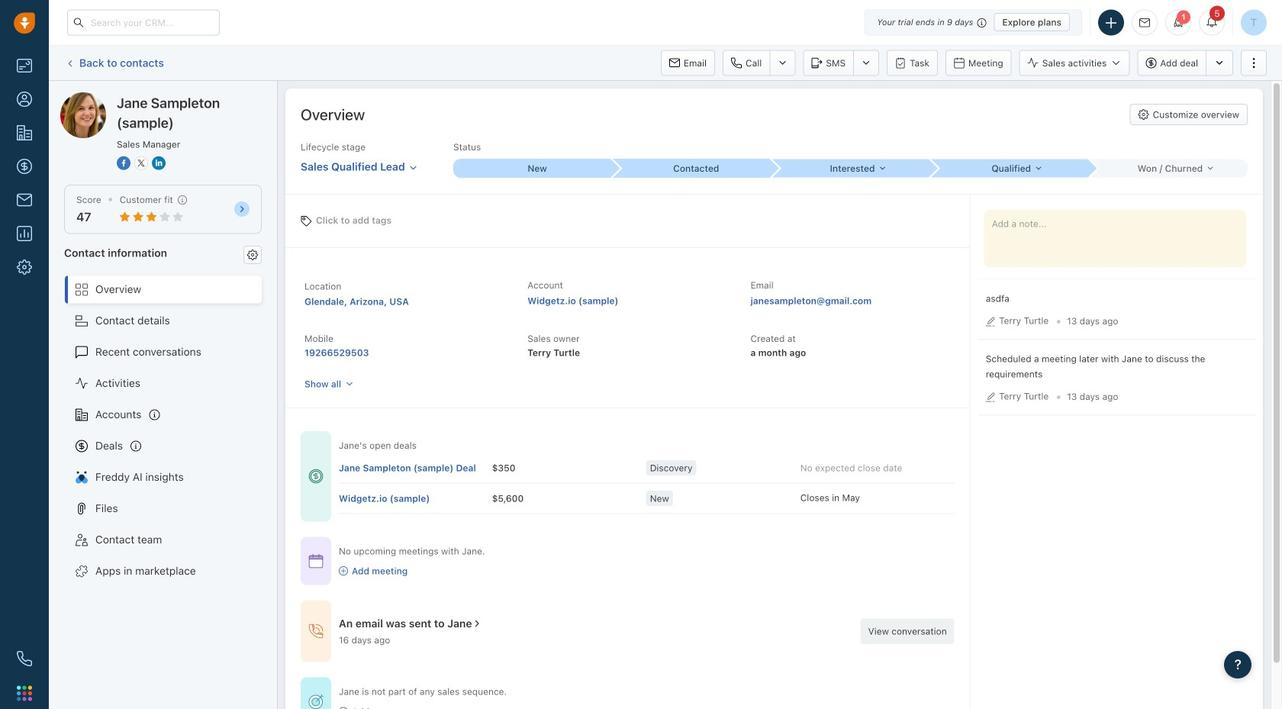 Task type: locate. For each thing, give the bounding box(es) containing it.
cell
[[339, 453, 492, 483], [339, 484, 492, 513]]

send email image
[[1140, 18, 1151, 28]]

0 vertical spatial cell
[[339, 453, 492, 483]]

row group
[[339, 453, 955, 514]]

1 vertical spatial container_wx8msf4aqz5i3rn1 image
[[309, 694, 324, 709]]

freshworks switcher image
[[17, 686, 32, 701]]

2 row from the top
[[339, 484, 955, 514]]

1 row from the top
[[339, 453, 955, 484]]

container_wx8msf4aqz5i3rn1 image
[[309, 624, 324, 639], [309, 694, 324, 709]]

row
[[339, 453, 955, 484], [339, 484, 955, 514]]

0 vertical spatial container_wx8msf4aqz5i3rn1 image
[[309, 624, 324, 639]]

1 vertical spatial cell
[[339, 484, 492, 513]]

2 container_wx8msf4aqz5i3rn1 image from the top
[[309, 694, 324, 709]]

phone image
[[17, 651, 32, 667]]

container_wx8msf4aqz5i3rn1 image
[[309, 469, 324, 484], [309, 554, 324, 569], [339, 567, 348, 576], [472, 619, 483, 629], [339, 708, 348, 709]]



Task type: vqa. For each thing, say whether or not it's contained in the screenshot.
SEND EMAIL Icon
yes



Task type: describe. For each thing, give the bounding box(es) containing it.
Search your CRM... text field
[[67, 10, 220, 36]]

1 cell from the top
[[339, 453, 492, 483]]

mng settings image
[[247, 250, 258, 260]]

phone element
[[9, 644, 40, 674]]

2 cell from the top
[[339, 484, 492, 513]]

1 container_wx8msf4aqz5i3rn1 image from the top
[[309, 624, 324, 639]]



